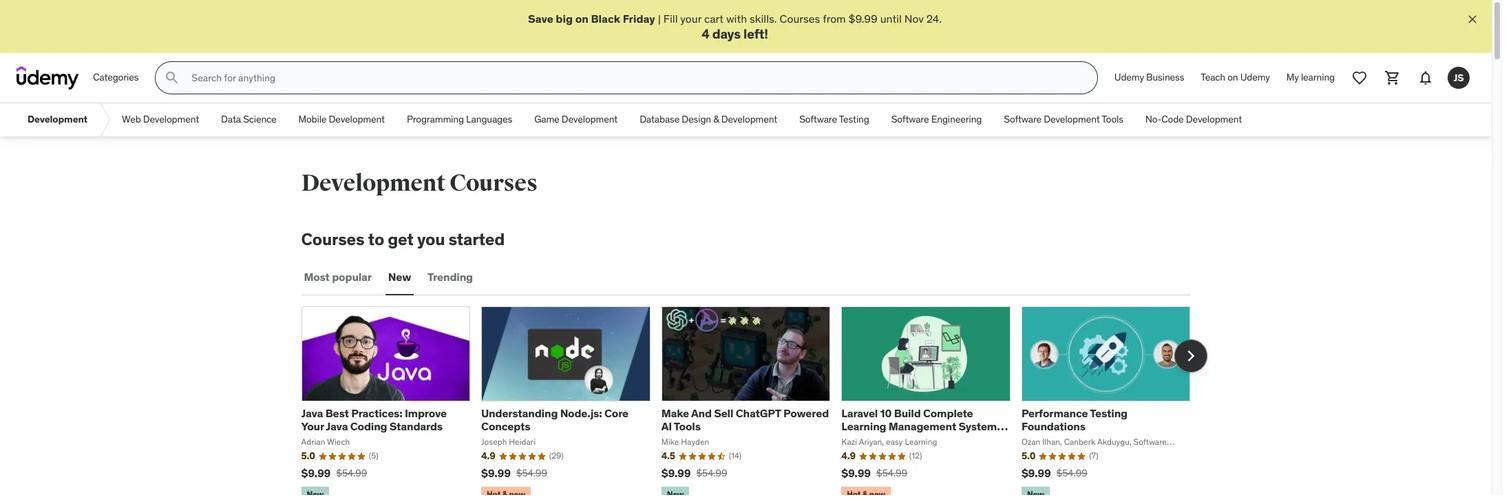Task type: vqa. For each thing, say whether or not it's contained in the screenshot.
the right 3
no



Task type: describe. For each thing, give the bounding box(es) containing it.
popular
[[332, 270, 372, 284]]

get
[[388, 229, 414, 250]]

most popular
[[304, 270, 372, 284]]

sell
[[714, 406, 734, 420]]

courses inside the save big on black friday | fill your cart with skills. courses from $9.99 until nov 24. 4 days left!
[[780, 12, 820, 25]]

make
[[662, 406, 689, 420]]

understanding node.js: core concepts link
[[481, 406, 629, 433]]

wishlist image
[[1352, 70, 1368, 86]]

development link
[[17, 103, 99, 136]]

trending button
[[425, 261, 476, 294]]

next image
[[1180, 345, 1202, 367]]

days
[[712, 26, 741, 42]]

standards
[[390, 420, 443, 433]]

ai
[[662, 420, 672, 433]]

node.js:
[[560, 406, 602, 420]]

my
[[1287, 71, 1299, 84]]

categories
[[93, 71, 139, 84]]

no-code development
[[1146, 113, 1242, 126]]

development inside 'link'
[[143, 113, 199, 126]]

business
[[1147, 71, 1185, 84]]

your
[[301, 420, 324, 433]]

programming languages link
[[396, 103, 523, 136]]

performance testing foundations link
[[1022, 406, 1128, 433]]

your
[[681, 12, 702, 25]]

coding
[[350, 420, 387, 433]]

save
[[528, 12, 554, 25]]

make and sell chatgpt powered ai tools
[[662, 406, 829, 433]]

lms
[[842, 433, 864, 447]]

complete
[[923, 406, 973, 420]]

testing for performance testing foundations
[[1090, 406, 1128, 420]]

laravel 10 build complete learning management system lms a-z link
[[842, 406, 1008, 447]]

development inside 'link'
[[329, 113, 385, 126]]

carousel element
[[301, 306, 1207, 495]]

most
[[304, 270, 330, 284]]

management
[[889, 420, 957, 433]]

2 udemy from the left
[[1241, 71, 1270, 84]]

understanding node.js: core concepts
[[481, 406, 629, 433]]

you
[[417, 229, 445, 250]]

udemy image
[[17, 66, 79, 90]]

1 horizontal spatial java
[[326, 420, 348, 433]]

best
[[325, 406, 349, 420]]

js
[[1454, 71, 1464, 84]]

&
[[714, 113, 719, 126]]

web development link
[[111, 103, 210, 136]]

to
[[368, 229, 384, 250]]

software for software development tools
[[1004, 113, 1042, 126]]

save big on black friday | fill your cart with skills. courses from $9.99 until nov 24. 4 days left!
[[528, 12, 942, 42]]

programming languages
[[407, 113, 512, 126]]

understanding
[[481, 406, 558, 420]]

java best practices: improve your java coding standards link
[[301, 406, 447, 433]]

software testing link
[[789, 103, 881, 136]]

data science
[[221, 113, 277, 126]]

black
[[591, 12, 621, 25]]

my learning link
[[1279, 61, 1343, 94]]

close image
[[1466, 12, 1480, 26]]

0 vertical spatial tools
[[1102, 113, 1124, 126]]

software testing
[[800, 113, 869, 126]]

software development tools
[[1004, 113, 1124, 126]]

teach
[[1201, 71, 1226, 84]]

chatgpt
[[736, 406, 781, 420]]

teach on udemy link
[[1193, 61, 1279, 94]]

web development
[[122, 113, 199, 126]]

testing for software testing
[[839, 113, 869, 126]]

friday
[[623, 12, 655, 25]]

development inside "link"
[[28, 113, 87, 126]]

programming
[[407, 113, 464, 126]]

game development link
[[523, 103, 629, 136]]

data science link
[[210, 103, 288, 136]]

laravel 10 build complete learning management system lms a-z
[[842, 406, 997, 447]]

1 vertical spatial courses
[[450, 169, 538, 198]]

with
[[726, 12, 747, 25]]

code
[[1162, 113, 1184, 126]]

science
[[243, 113, 277, 126]]

big
[[556, 12, 573, 25]]

24.
[[927, 12, 942, 25]]

powered
[[784, 406, 829, 420]]

arrow pointing to subcategory menu links image
[[99, 103, 111, 136]]

software for software testing
[[800, 113, 837, 126]]

started
[[449, 229, 505, 250]]

tools inside make and sell chatgpt powered ai tools
[[674, 420, 701, 433]]

submit search image
[[164, 70, 181, 86]]

game development
[[534, 113, 618, 126]]

build
[[894, 406, 921, 420]]



Task type: locate. For each thing, give the bounding box(es) containing it.
development
[[28, 113, 87, 126], [143, 113, 199, 126], [329, 113, 385, 126], [562, 113, 618, 126], [721, 113, 778, 126], [1044, 113, 1100, 126], [1186, 113, 1242, 126], [301, 169, 446, 198]]

skills.
[[750, 12, 777, 25]]

no-
[[1146, 113, 1162, 126]]

java best practices: improve your java coding standards
[[301, 406, 447, 433]]

1 horizontal spatial courses
[[450, 169, 538, 198]]

2 software from the left
[[892, 113, 929, 126]]

testing inside performance testing foundations
[[1090, 406, 1128, 420]]

0 vertical spatial courses
[[780, 12, 820, 25]]

testing
[[839, 113, 869, 126], [1090, 406, 1128, 420]]

1 horizontal spatial udemy
[[1241, 71, 1270, 84]]

software engineering link
[[881, 103, 993, 136]]

on
[[575, 12, 589, 25], [1228, 71, 1238, 84]]

1 software from the left
[[800, 113, 837, 126]]

2 horizontal spatial courses
[[780, 12, 820, 25]]

1 horizontal spatial on
[[1228, 71, 1238, 84]]

improve
[[405, 406, 447, 420]]

courses up the "started"
[[450, 169, 538, 198]]

java right your
[[326, 420, 348, 433]]

mobile development
[[299, 113, 385, 126]]

tools
[[1102, 113, 1124, 126], [674, 420, 701, 433]]

4
[[702, 26, 710, 42]]

0 horizontal spatial software
[[800, 113, 837, 126]]

0 vertical spatial testing
[[839, 113, 869, 126]]

database
[[640, 113, 680, 126]]

|
[[658, 12, 661, 25]]

system
[[959, 420, 997, 433]]

languages
[[466, 113, 512, 126]]

0 horizontal spatial courses
[[301, 229, 365, 250]]

java
[[301, 406, 323, 420], [326, 420, 348, 433]]

core
[[605, 406, 629, 420]]

data
[[221, 113, 241, 126]]

udemy left business
[[1115, 71, 1144, 84]]

10
[[880, 406, 892, 420]]

software for software engineering
[[892, 113, 929, 126]]

courses
[[780, 12, 820, 25], [450, 169, 538, 198], [301, 229, 365, 250]]

on right "teach"
[[1228, 71, 1238, 84]]

performance
[[1022, 406, 1088, 420]]

1 vertical spatial on
[[1228, 71, 1238, 84]]

software engineering
[[892, 113, 982, 126]]

a-
[[866, 433, 878, 447]]

1 horizontal spatial tools
[[1102, 113, 1124, 126]]

categories button
[[85, 61, 147, 94]]

z
[[878, 433, 884, 447]]

left!
[[744, 26, 768, 42]]

shopping cart with 0 items image
[[1385, 70, 1401, 86]]

1 horizontal spatial testing
[[1090, 406, 1128, 420]]

new
[[388, 270, 411, 284]]

1 horizontal spatial software
[[892, 113, 929, 126]]

engineering
[[931, 113, 982, 126]]

1 udemy from the left
[[1115, 71, 1144, 84]]

database design & development link
[[629, 103, 789, 136]]

design
[[682, 113, 711, 126]]

trending
[[428, 270, 473, 284]]

notifications image
[[1418, 70, 1434, 86]]

until
[[881, 12, 902, 25]]

0 horizontal spatial testing
[[839, 113, 869, 126]]

cart
[[704, 12, 724, 25]]

new button
[[386, 261, 414, 294]]

concepts
[[481, 420, 531, 433]]

from
[[823, 12, 846, 25]]

practices:
[[351, 406, 403, 420]]

1 vertical spatial tools
[[674, 420, 701, 433]]

2 vertical spatial courses
[[301, 229, 365, 250]]

on inside the save big on black friday | fill your cart with skills. courses from $9.99 until nov 24. 4 days left!
[[575, 12, 589, 25]]

tools right ai
[[674, 420, 701, 433]]

0 horizontal spatial java
[[301, 406, 323, 420]]

0 horizontal spatial udemy
[[1115, 71, 1144, 84]]

learning
[[842, 420, 887, 433]]

js link
[[1443, 61, 1476, 94]]

and
[[691, 406, 712, 420]]

0 vertical spatial on
[[575, 12, 589, 25]]

game
[[534, 113, 560, 126]]

most popular button
[[301, 261, 375, 294]]

performance testing foundations
[[1022, 406, 1128, 433]]

mobile
[[299, 113, 327, 126]]

mobile development link
[[288, 103, 396, 136]]

tools left no-
[[1102, 113, 1124, 126]]

courses left from
[[780, 12, 820, 25]]

$9.99
[[849, 12, 878, 25]]

courses up the most popular
[[301, 229, 365, 250]]

2 horizontal spatial software
[[1004, 113, 1042, 126]]

development courses
[[301, 169, 538, 198]]

teach on udemy
[[1201, 71, 1270, 84]]

0 horizontal spatial tools
[[674, 420, 701, 433]]

fill
[[664, 12, 678, 25]]

courses to get you started
[[301, 229, 505, 250]]

0 horizontal spatial on
[[575, 12, 589, 25]]

nov
[[905, 12, 924, 25]]

laravel
[[842, 406, 878, 420]]

learning
[[1301, 71, 1335, 84]]

software development tools link
[[993, 103, 1135, 136]]

java left best at the left of page
[[301, 406, 323, 420]]

udemy left my at the right of page
[[1241, 71, 1270, 84]]

3 software from the left
[[1004, 113, 1042, 126]]

udemy business
[[1115, 71, 1185, 84]]

on right big
[[575, 12, 589, 25]]

udemy business link
[[1106, 61, 1193, 94]]

1 vertical spatial testing
[[1090, 406, 1128, 420]]

Search for anything text field
[[189, 66, 1081, 90]]

web
[[122, 113, 141, 126]]

database design & development
[[640, 113, 778, 126]]



